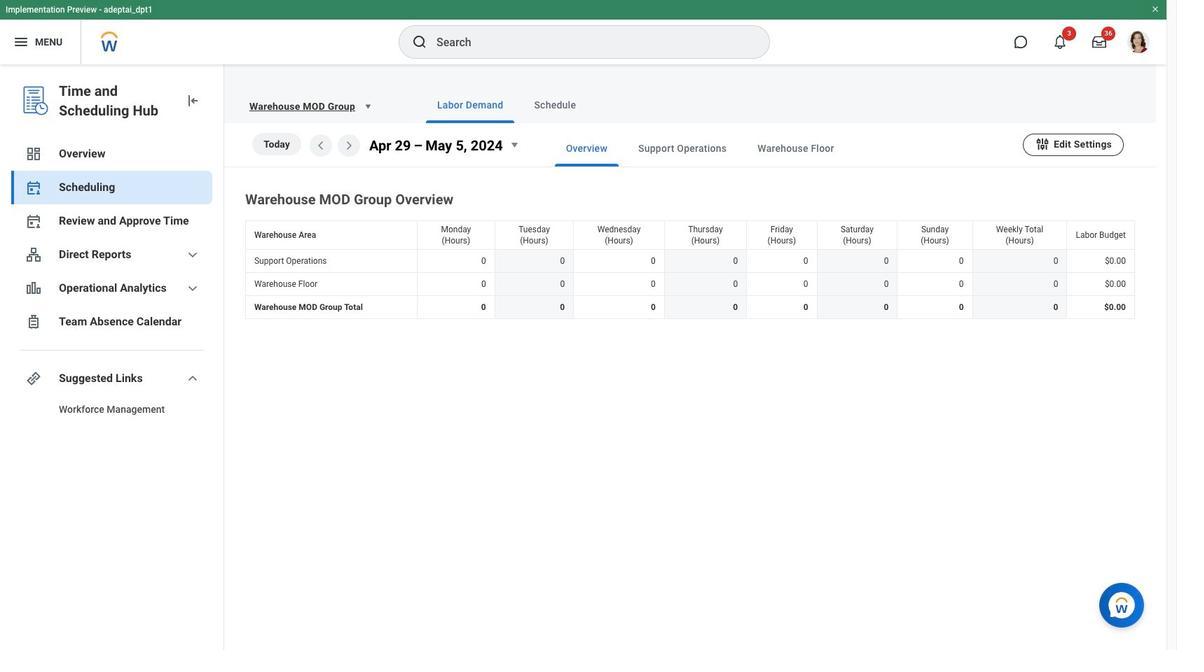 Task type: vqa. For each thing, say whether or not it's contained in the screenshot.
first calendar user solid IMAGE
yes



Task type: locate. For each thing, give the bounding box(es) containing it.
calendar user solid image
[[25, 213, 42, 230]]

2 chevron down small image from the top
[[184, 371, 201, 387]]

caret down small image
[[361, 99, 375, 114], [506, 137, 522, 154]]

1 vertical spatial tab list
[[527, 130, 1023, 167]]

0 vertical spatial tab list
[[398, 87, 1139, 123]]

banner
[[0, 0, 1167, 64]]

tab panel
[[224, 123, 1156, 322]]

1 horizontal spatial caret down small image
[[506, 137, 522, 154]]

0 horizontal spatial caret down small image
[[361, 99, 375, 114]]

chevron down small image
[[184, 247, 201, 263], [184, 371, 201, 387]]

0 vertical spatial chevron down small image
[[184, 247, 201, 263]]

chevron right small image
[[341, 137, 357, 154]]

configure image
[[1035, 136, 1050, 152]]

chevron down small image for view team image
[[184, 247, 201, 263]]

time and scheduling hub element
[[59, 81, 173, 121]]

navigation pane region
[[0, 64, 224, 651]]

1 vertical spatial chevron down small image
[[184, 371, 201, 387]]

chevron down small image
[[184, 280, 201, 297]]

view team image
[[25, 247, 42, 263]]

calendar user solid image
[[25, 179, 42, 196]]

chevron down small image for link icon
[[184, 371, 201, 387]]

tab list
[[398, 87, 1139, 123], [527, 130, 1023, 167]]

task timeoff image
[[25, 314, 42, 331]]

1 chevron down small image from the top
[[184, 247, 201, 263]]

chevron left small image
[[312, 137, 329, 154]]



Task type: describe. For each thing, give the bounding box(es) containing it.
close environment banner image
[[1151, 5, 1160, 13]]

link image
[[25, 371, 42, 387]]

profile logan mcneil image
[[1127, 31, 1150, 56]]

chart image
[[25, 280, 42, 297]]

0 vertical spatial caret down small image
[[361, 99, 375, 114]]

inbox large image
[[1092, 35, 1106, 49]]

search image
[[411, 34, 428, 50]]

Search Workday  search field
[[437, 27, 741, 57]]

transformation import image
[[184, 92, 201, 109]]

justify image
[[13, 34, 29, 50]]

notifications large image
[[1053, 35, 1067, 49]]

dashboard image
[[25, 146, 42, 163]]

1 vertical spatial caret down small image
[[506, 137, 522, 154]]



